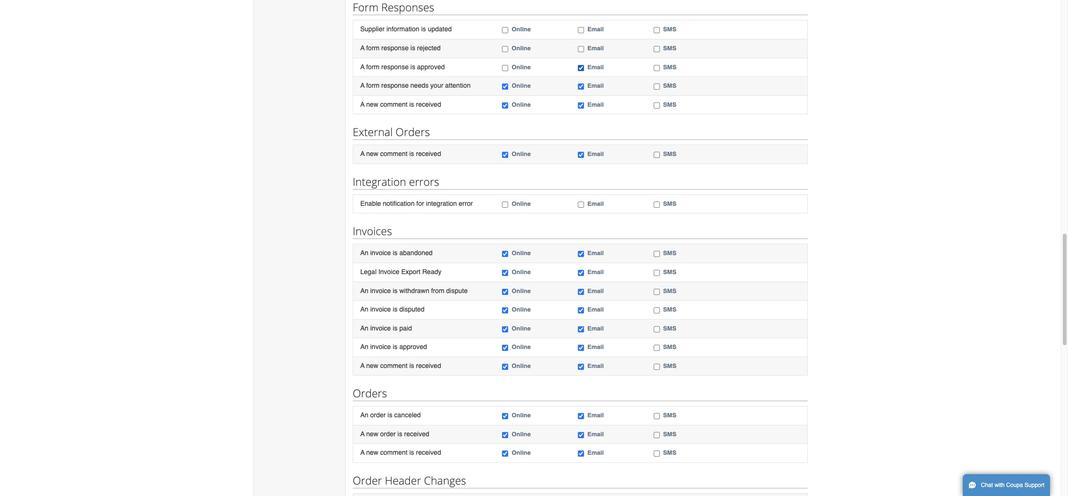 Task type: describe. For each thing, give the bounding box(es) containing it.
is left rejected
[[411, 44, 416, 52]]

abandoned
[[400, 249, 433, 257]]

11 online from the top
[[512, 306, 531, 313]]

16 email from the top
[[588, 431, 604, 438]]

an order is canceled
[[361, 411, 421, 419]]

6 online from the top
[[512, 151, 531, 158]]

2 a new comment is received from the top
[[361, 150, 441, 158]]

integration errors
[[353, 174, 440, 189]]

received down canceled
[[404, 430, 430, 438]]

an for an order is canceled
[[361, 411, 369, 419]]

1 new from the top
[[366, 100, 379, 108]]

7 online from the top
[[512, 200, 531, 207]]

supplier
[[361, 25, 385, 33]]

17 sms from the top
[[664, 449, 677, 457]]

an invoice is disputed
[[361, 306, 425, 313]]

dispute
[[447, 287, 468, 294]]

1 comment from the top
[[381, 100, 408, 108]]

3 new from the top
[[366, 362, 379, 369]]

coupa
[[1007, 482, 1024, 489]]

5 a from the top
[[361, 150, 365, 158]]

1 horizontal spatial orders
[[396, 124, 430, 140]]

an invoice is abandoned
[[361, 249, 433, 257]]

invoice for approved
[[371, 343, 391, 351]]

is down an invoice is approved
[[410, 362, 414, 369]]

11 email from the top
[[588, 306, 604, 313]]

12 sms from the top
[[664, 325, 677, 332]]

export
[[402, 268, 421, 276]]

updated
[[428, 25, 452, 33]]

is down external orders
[[410, 150, 414, 158]]

an invoice is withdrawn from dispute
[[361, 287, 468, 294]]

8 online from the top
[[512, 250, 531, 257]]

chat
[[982, 482, 994, 489]]

4 a new comment is received from the top
[[361, 449, 441, 457]]

disputed
[[400, 306, 425, 313]]

13 sms from the top
[[664, 344, 677, 351]]

is left disputed
[[393, 306, 398, 313]]

is down an invoice is paid
[[393, 343, 398, 351]]

5 online from the top
[[512, 101, 531, 108]]

7 email from the top
[[588, 200, 604, 207]]

5 sms from the top
[[664, 101, 677, 108]]

enable notification for integration error
[[361, 200, 473, 207]]

1 email from the top
[[588, 26, 604, 33]]

1 vertical spatial order
[[381, 430, 396, 438]]

9 email from the top
[[588, 268, 604, 276]]

12 email from the top
[[588, 325, 604, 332]]

3 online from the top
[[512, 63, 531, 70]]

11 sms from the top
[[664, 306, 677, 313]]

15 online from the top
[[512, 412, 531, 419]]

7 a from the top
[[361, 430, 365, 438]]

invoice for paid
[[371, 324, 391, 332]]

external
[[353, 124, 393, 140]]

changes
[[424, 473, 467, 488]]

2 sms from the top
[[664, 45, 677, 52]]

6 email from the top
[[588, 151, 604, 158]]

received down an invoice is approved
[[416, 362, 441, 369]]

chat with coupa support button
[[964, 474, 1051, 496]]

information
[[387, 25, 420, 33]]

an for an invoice is withdrawn from dispute
[[361, 287, 369, 294]]

2 new from the top
[[366, 150, 379, 158]]

chat with coupa support
[[982, 482, 1045, 489]]

3 email from the top
[[588, 63, 604, 70]]

is left canceled
[[388, 411, 393, 419]]

canceled
[[395, 411, 421, 419]]

error
[[459, 200, 473, 207]]

6 sms from the top
[[664, 151, 677, 158]]

4 online from the top
[[512, 82, 531, 89]]

1 online from the top
[[512, 26, 531, 33]]

support
[[1025, 482, 1045, 489]]

response for your
[[382, 82, 409, 89]]

4 email from the top
[[588, 82, 604, 89]]

2 comment from the top
[[381, 150, 408, 158]]

for
[[417, 200, 424, 207]]

17 email from the top
[[588, 449, 604, 457]]

received down "your"
[[416, 100, 441, 108]]

4 a from the top
[[361, 100, 365, 108]]

3 sms from the top
[[664, 63, 677, 70]]

6 a from the top
[[361, 362, 365, 369]]

3 a new comment is received from the top
[[361, 362, 441, 369]]

a form response is rejected
[[361, 44, 441, 52]]

7 sms from the top
[[664, 200, 677, 207]]

header
[[385, 473, 421, 488]]

invoice for disputed
[[371, 306, 391, 313]]



Task type: vqa. For each thing, say whether or not it's contained in the screenshot.
the dispute
yes



Task type: locate. For each thing, give the bounding box(es) containing it.
0 horizontal spatial orders
[[353, 386, 387, 401]]

approved
[[417, 63, 445, 70], [400, 343, 427, 351]]

is left updated
[[421, 25, 426, 33]]

rejected
[[417, 44, 441, 52]]

5 new from the top
[[366, 449, 379, 457]]

form for a form response is rejected
[[366, 44, 380, 52]]

comment down an invoice is approved
[[381, 362, 408, 369]]

form down supplier
[[366, 44, 380, 52]]

a new comment is received down a form response needs your attention at the left top
[[361, 100, 441, 108]]

new down external
[[366, 150, 379, 158]]

invoice up an invoice is paid
[[371, 306, 391, 313]]

with
[[995, 482, 1005, 489]]

order down "an order is canceled"
[[381, 430, 396, 438]]

ready
[[423, 268, 442, 276]]

response down a form response is approved in the left top of the page
[[382, 82, 409, 89]]

9 online from the top
[[512, 268, 531, 276]]

9 sms from the top
[[664, 268, 677, 276]]

response for rejected
[[382, 44, 409, 52]]

a new comment is received down a new order is received
[[361, 449, 441, 457]]

16 online from the top
[[512, 431, 531, 438]]

comment down external orders
[[381, 150, 408, 158]]

2 invoice from the top
[[371, 287, 391, 294]]

is up legal invoice export ready
[[393, 249, 398, 257]]

orders up "an order is canceled"
[[353, 386, 387, 401]]

a new comment is received down an invoice is approved
[[361, 362, 441, 369]]

approved down the paid at the bottom
[[400, 343, 427, 351]]

15 sms from the top
[[664, 412, 677, 419]]

form for a form response is approved
[[366, 63, 380, 70]]

6 an from the top
[[361, 411, 369, 419]]

invoice down invoice
[[371, 287, 391, 294]]

is down a new order is received
[[410, 449, 414, 457]]

your
[[431, 82, 444, 89]]

legal
[[361, 268, 377, 276]]

2 vertical spatial form
[[366, 82, 380, 89]]

received up 'errors'
[[416, 150, 441, 158]]

4 new from the top
[[366, 430, 379, 438]]

invoice
[[379, 268, 400, 276]]

is
[[421, 25, 426, 33], [411, 44, 416, 52], [411, 63, 416, 70], [410, 100, 414, 108], [410, 150, 414, 158], [393, 249, 398, 257], [393, 287, 398, 294], [393, 306, 398, 313], [393, 324, 398, 332], [393, 343, 398, 351], [410, 362, 414, 369], [388, 411, 393, 419], [398, 430, 403, 438], [410, 449, 414, 457]]

withdrawn
[[400, 287, 430, 294]]

2 an from the top
[[361, 287, 369, 294]]

an up a new order is received
[[361, 411, 369, 419]]

an up legal
[[361, 249, 369, 257]]

0 vertical spatial form
[[366, 44, 380, 52]]

a new comment is received down external orders
[[361, 150, 441, 158]]

0 vertical spatial order
[[371, 411, 386, 419]]

a form response is approved
[[361, 63, 445, 70]]

4 invoice from the top
[[371, 324, 391, 332]]

an down an invoice is paid
[[361, 343, 369, 351]]

4 comment from the top
[[381, 449, 408, 457]]

is down canceled
[[398, 430, 403, 438]]

8 email from the top
[[588, 250, 604, 257]]

1 vertical spatial response
[[382, 63, 409, 70]]

email
[[588, 26, 604, 33], [588, 45, 604, 52], [588, 63, 604, 70], [588, 82, 604, 89], [588, 101, 604, 108], [588, 151, 604, 158], [588, 200, 604, 207], [588, 250, 604, 257], [588, 268, 604, 276], [588, 287, 604, 294], [588, 306, 604, 313], [588, 325, 604, 332], [588, 344, 604, 351], [588, 362, 604, 369], [588, 412, 604, 419], [588, 431, 604, 438], [588, 449, 604, 457]]

13 email from the top
[[588, 344, 604, 351]]

1 a new comment is received from the top
[[361, 100, 441, 108]]

17 online from the top
[[512, 449, 531, 457]]

an invoice is approved
[[361, 343, 427, 351]]

order up a new order is received
[[371, 411, 386, 419]]

5 invoice from the top
[[371, 343, 391, 351]]

response
[[382, 44, 409, 52], [382, 63, 409, 70], [382, 82, 409, 89]]

from
[[431, 287, 445, 294]]

14 sms from the top
[[664, 362, 677, 369]]

is down a form response needs your attention at the left top
[[410, 100, 414, 108]]

orders
[[396, 124, 430, 140], [353, 386, 387, 401]]

1 an from the top
[[361, 249, 369, 257]]

new
[[366, 100, 379, 108], [366, 150, 379, 158], [366, 362, 379, 369], [366, 430, 379, 438], [366, 449, 379, 457]]

notification
[[383, 200, 415, 207]]

errors
[[409, 174, 440, 189]]

response for approved
[[382, 63, 409, 70]]

2 vertical spatial response
[[382, 82, 409, 89]]

1 vertical spatial form
[[366, 63, 380, 70]]

response down a form response is rejected
[[382, 63, 409, 70]]

invoices
[[353, 224, 392, 239]]

a form response needs your attention
[[361, 82, 471, 89]]

0 vertical spatial response
[[382, 44, 409, 52]]

15 email from the top
[[588, 412, 604, 419]]

13 online from the top
[[512, 344, 531, 351]]

0 vertical spatial approved
[[417, 63, 445, 70]]

form down a form response is approved in the left top of the page
[[366, 82, 380, 89]]

form for a form response needs your attention
[[366, 82, 380, 89]]

new down an invoice is approved
[[366, 362, 379, 369]]

16 sms from the top
[[664, 431, 677, 438]]

10 email from the top
[[588, 287, 604, 294]]

invoice
[[371, 249, 391, 257], [371, 287, 391, 294], [371, 306, 391, 313], [371, 324, 391, 332], [371, 343, 391, 351]]

an down legal
[[361, 287, 369, 294]]

a new comment is received
[[361, 100, 441, 108], [361, 150, 441, 158], [361, 362, 441, 369], [361, 449, 441, 457]]

3 response from the top
[[382, 82, 409, 89]]

10 sms from the top
[[664, 287, 677, 294]]

received up changes
[[416, 449, 441, 457]]

integration
[[426, 200, 457, 207]]

an invoice is paid
[[361, 324, 412, 332]]

invoice for abandoned
[[371, 249, 391, 257]]

an up an invoice is paid
[[361, 306, 369, 313]]

order
[[353, 473, 382, 488]]

invoice up invoice
[[371, 249, 391, 257]]

integration
[[353, 174, 406, 189]]

new up external
[[366, 100, 379, 108]]

3 a from the top
[[361, 82, 365, 89]]

enable
[[361, 200, 381, 207]]

needs
[[411, 82, 429, 89]]

form
[[366, 44, 380, 52], [366, 63, 380, 70], [366, 82, 380, 89]]

an for an invoice is paid
[[361, 324, 369, 332]]

8 a from the top
[[361, 449, 365, 457]]

an
[[361, 249, 369, 257], [361, 287, 369, 294], [361, 306, 369, 313], [361, 324, 369, 332], [361, 343, 369, 351], [361, 411, 369, 419]]

1 form from the top
[[366, 44, 380, 52]]

attention
[[445, 82, 471, 89]]

5 an from the top
[[361, 343, 369, 351]]

approved down rejected
[[417, 63, 445, 70]]

form down a form response is rejected
[[366, 63, 380, 70]]

5 email from the top
[[588, 101, 604, 108]]

8 sms from the top
[[664, 250, 677, 257]]

new up the order
[[366, 449, 379, 457]]

2 form from the top
[[366, 63, 380, 70]]

1 sms from the top
[[664, 26, 677, 33]]

2 response from the top
[[382, 63, 409, 70]]

14 online from the top
[[512, 362, 531, 369]]

comment
[[381, 100, 408, 108], [381, 150, 408, 158], [381, 362, 408, 369], [381, 449, 408, 457]]

1 response from the top
[[382, 44, 409, 52]]

order header changes
[[353, 473, 467, 488]]

14 email from the top
[[588, 362, 604, 369]]

external orders
[[353, 124, 430, 140]]

4 sms from the top
[[664, 82, 677, 89]]

a
[[361, 44, 365, 52], [361, 63, 365, 70], [361, 82, 365, 89], [361, 100, 365, 108], [361, 150, 365, 158], [361, 362, 365, 369], [361, 430, 365, 438], [361, 449, 365, 457]]

1 vertical spatial orders
[[353, 386, 387, 401]]

online
[[512, 26, 531, 33], [512, 45, 531, 52], [512, 63, 531, 70], [512, 82, 531, 89], [512, 101, 531, 108], [512, 151, 531, 158], [512, 200, 531, 207], [512, 250, 531, 257], [512, 268, 531, 276], [512, 287, 531, 294], [512, 306, 531, 313], [512, 325, 531, 332], [512, 344, 531, 351], [512, 362, 531, 369], [512, 412, 531, 419], [512, 431, 531, 438], [512, 449, 531, 457]]

1 vertical spatial approved
[[400, 343, 427, 351]]

3 invoice from the top
[[371, 306, 391, 313]]

order
[[371, 411, 386, 419], [381, 430, 396, 438]]

invoice down 'an invoice is disputed'
[[371, 324, 391, 332]]

invoice down an invoice is paid
[[371, 343, 391, 351]]

is left the paid at the bottom
[[393, 324, 398, 332]]

12 online from the top
[[512, 325, 531, 332]]

2 a from the top
[[361, 63, 365, 70]]

is up a form response needs your attention at the left top
[[411, 63, 416, 70]]

new down "an order is canceled"
[[366, 430, 379, 438]]

invoice for withdrawn
[[371, 287, 391, 294]]

orders right external
[[396, 124, 430, 140]]

comment down a new order is received
[[381, 449, 408, 457]]

paid
[[400, 324, 412, 332]]

2 online from the top
[[512, 45, 531, 52]]

comment up external orders
[[381, 100, 408, 108]]

supplier information is updated
[[361, 25, 452, 33]]

None checkbox
[[503, 27, 509, 33], [578, 27, 584, 33], [654, 27, 660, 33], [503, 46, 509, 52], [578, 46, 584, 52], [654, 46, 660, 52], [503, 65, 509, 71], [578, 65, 584, 71], [578, 84, 584, 90], [503, 102, 509, 108], [578, 102, 584, 108], [503, 152, 509, 158], [578, 152, 584, 158], [654, 152, 660, 158], [503, 202, 509, 208], [503, 251, 509, 257], [578, 251, 584, 257], [654, 289, 660, 295], [503, 307, 509, 314], [578, 307, 584, 314], [654, 307, 660, 314], [503, 326, 509, 332], [503, 345, 509, 351], [654, 345, 660, 351], [578, 364, 584, 370], [654, 364, 660, 370], [578, 413, 584, 420], [503, 432, 509, 438], [578, 432, 584, 438], [503, 27, 509, 33], [578, 27, 584, 33], [654, 27, 660, 33], [503, 46, 509, 52], [578, 46, 584, 52], [654, 46, 660, 52], [503, 65, 509, 71], [578, 65, 584, 71], [578, 84, 584, 90], [503, 102, 509, 108], [578, 102, 584, 108], [503, 152, 509, 158], [578, 152, 584, 158], [654, 152, 660, 158], [503, 202, 509, 208], [503, 251, 509, 257], [578, 251, 584, 257], [654, 289, 660, 295], [503, 307, 509, 314], [578, 307, 584, 314], [654, 307, 660, 314], [503, 326, 509, 332], [503, 345, 509, 351], [654, 345, 660, 351], [578, 364, 584, 370], [654, 364, 660, 370], [578, 413, 584, 420], [503, 432, 509, 438], [578, 432, 584, 438]]

is up 'an invoice is disputed'
[[393, 287, 398, 294]]

1 invoice from the top
[[371, 249, 391, 257]]

response up a form response is approved in the left top of the page
[[382, 44, 409, 52]]

an down 'an invoice is disputed'
[[361, 324, 369, 332]]

received
[[416, 100, 441, 108], [416, 150, 441, 158], [416, 362, 441, 369], [404, 430, 430, 438], [416, 449, 441, 457]]

3 an from the top
[[361, 306, 369, 313]]

3 form from the top
[[366, 82, 380, 89]]

2 email from the top
[[588, 45, 604, 52]]

an for an invoice is approved
[[361, 343, 369, 351]]

sms
[[664, 26, 677, 33], [664, 45, 677, 52], [664, 63, 677, 70], [664, 82, 677, 89], [664, 101, 677, 108], [664, 151, 677, 158], [664, 200, 677, 207], [664, 250, 677, 257], [664, 268, 677, 276], [664, 287, 677, 294], [664, 306, 677, 313], [664, 325, 677, 332], [664, 344, 677, 351], [664, 362, 677, 369], [664, 412, 677, 419], [664, 431, 677, 438], [664, 449, 677, 457]]

legal invoice export ready
[[361, 268, 442, 276]]

None checkbox
[[654, 65, 660, 71], [503, 84, 509, 90], [654, 84, 660, 90], [654, 102, 660, 108], [578, 202, 584, 208], [654, 202, 660, 208], [654, 251, 660, 257], [503, 270, 509, 276], [578, 270, 584, 276], [654, 270, 660, 276], [503, 289, 509, 295], [578, 289, 584, 295], [578, 326, 584, 332], [654, 326, 660, 332], [578, 345, 584, 351], [503, 364, 509, 370], [503, 413, 509, 420], [654, 413, 660, 420], [654, 432, 660, 438], [503, 451, 509, 457], [578, 451, 584, 457], [654, 451, 660, 457], [654, 65, 660, 71], [503, 84, 509, 90], [654, 84, 660, 90], [654, 102, 660, 108], [578, 202, 584, 208], [654, 202, 660, 208], [654, 251, 660, 257], [503, 270, 509, 276], [578, 270, 584, 276], [654, 270, 660, 276], [503, 289, 509, 295], [578, 289, 584, 295], [578, 326, 584, 332], [654, 326, 660, 332], [578, 345, 584, 351], [503, 364, 509, 370], [503, 413, 509, 420], [654, 413, 660, 420], [654, 432, 660, 438], [503, 451, 509, 457], [578, 451, 584, 457], [654, 451, 660, 457]]

3 comment from the top
[[381, 362, 408, 369]]

10 online from the top
[[512, 287, 531, 294]]

a new order is received
[[361, 430, 430, 438]]

an for an invoice is disputed
[[361, 306, 369, 313]]

an for an invoice is abandoned
[[361, 249, 369, 257]]

0 vertical spatial orders
[[396, 124, 430, 140]]

4 an from the top
[[361, 324, 369, 332]]

1 a from the top
[[361, 44, 365, 52]]



